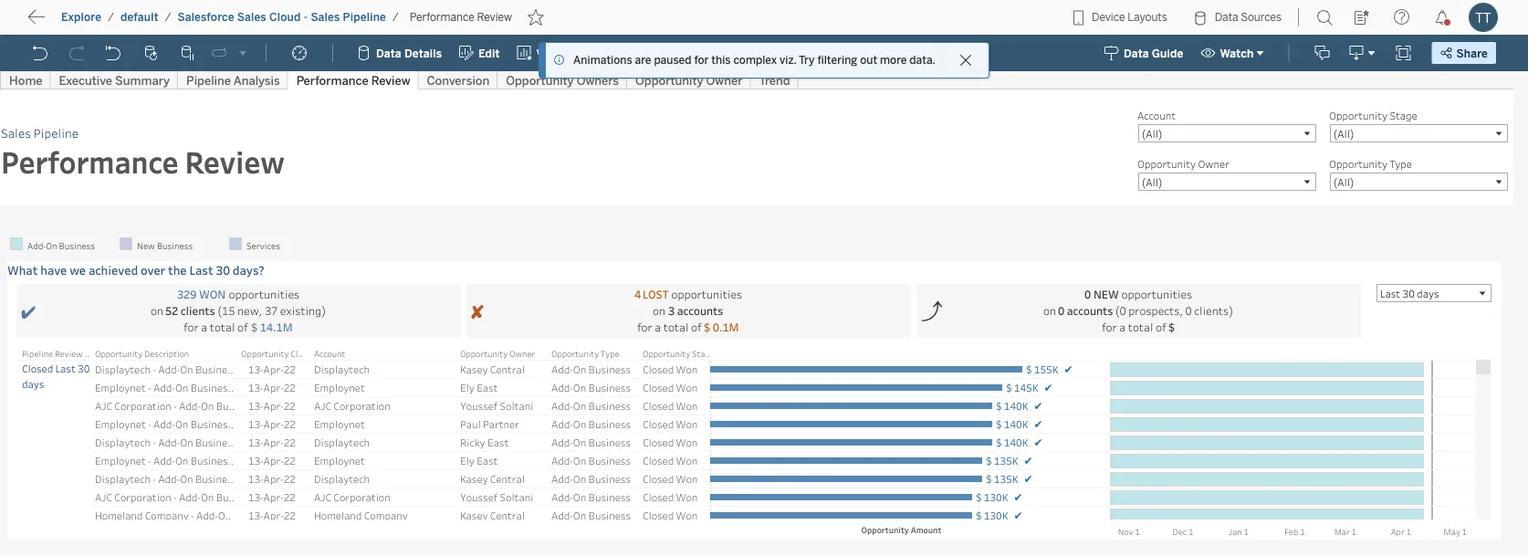 Task type: locate. For each thing, give the bounding box(es) containing it.
skip to content link
[[44, 10, 186, 35]]

2 horizontal spatial /
[[393, 11, 399, 24]]

/ right default
[[165, 11, 171, 24]]

2 / from the left
[[165, 11, 171, 24]]

-
[[304, 11, 308, 24]]

0 horizontal spatial sales
[[237, 11, 266, 24]]

sales right -
[[311, 11, 340, 24]]

/ right pipeline
[[393, 11, 399, 24]]

performance review element
[[404, 11, 518, 24]]

/
[[108, 11, 114, 24], [165, 11, 171, 24], [393, 11, 399, 24]]

1 horizontal spatial sales
[[311, 11, 340, 24]]

sales left cloud
[[237, 11, 266, 24]]

explore link
[[60, 10, 102, 25]]

1 horizontal spatial /
[[165, 11, 171, 24]]

1 sales from the left
[[237, 11, 266, 24]]

0 horizontal spatial /
[[108, 11, 114, 24]]

to
[[82, 14, 97, 31]]

pipeline
[[343, 11, 386, 24]]

sales
[[237, 11, 266, 24], [311, 11, 340, 24]]

explore
[[61, 11, 102, 24]]

/ right to
[[108, 11, 114, 24]]

1 / from the left
[[108, 11, 114, 24]]

skip
[[47, 14, 78, 31]]

review
[[477, 11, 512, 24]]

salesforce
[[178, 11, 234, 24]]

performance review
[[410, 11, 512, 24]]

performance
[[410, 11, 475, 24]]



Task type: vqa. For each thing, say whether or not it's contained in the screenshot.
Performance
yes



Task type: describe. For each thing, give the bounding box(es) containing it.
3 / from the left
[[393, 11, 399, 24]]

cloud
[[269, 11, 301, 24]]

content
[[100, 14, 157, 31]]

2 sales from the left
[[311, 11, 340, 24]]

default
[[121, 11, 159, 24]]

default link
[[120, 10, 160, 25]]

explore / default / salesforce sales cloud - sales pipeline /
[[61, 11, 399, 24]]

salesforce sales cloud - sales pipeline link
[[177, 10, 387, 25]]

skip to content
[[47, 14, 157, 31]]



